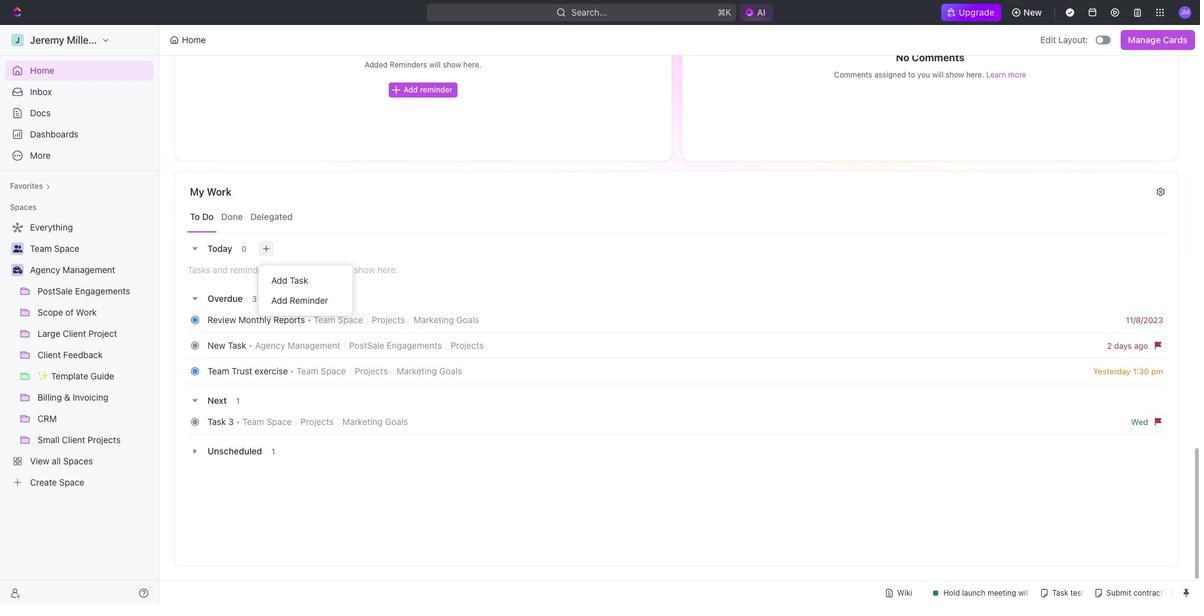 Task type: describe. For each thing, give the bounding box(es) containing it.
add for add reminder
[[271, 295, 287, 306]]

0
[[242, 244, 247, 253]]

reminder
[[420, 85, 453, 94]]

inbox link
[[5, 82, 154, 102]]

no comments
[[896, 52, 965, 63]]

0 horizontal spatial assigned
[[273, 264, 309, 275]]

space for review monthly reports
[[338, 314, 363, 325]]

add reminder
[[271, 295, 328, 306]]

cards
[[1163, 34, 1188, 45]]

tasks
[[188, 264, 210, 275]]

done
[[221, 211, 243, 222]]

work
[[207, 186, 231, 198]]

0 vertical spatial 3
[[252, 294, 257, 303]]

review monthly reports • team space / projects / marketing goals
[[208, 314, 479, 325]]

0 vertical spatial you
[[917, 70, 930, 79]]

comments assigned to you will show here. learn more
[[834, 70, 1026, 79]]

search...
[[572, 7, 607, 18]]

monthly
[[239, 314, 271, 325]]

marketing for review monthly reports • team space / projects / marketing goals
[[414, 314, 454, 325]]

0 vertical spatial assigned
[[874, 70, 906, 79]]

team right exercise
[[297, 366, 318, 376]]

delegated tab
[[248, 202, 295, 232]]

0 vertical spatial to
[[908, 70, 915, 79]]

marketing goals link for team trust exercise • team space / projects / marketing goals
[[397, 366, 462, 376]]

ago
[[1134, 340, 1148, 350]]

exercise
[[255, 366, 288, 376]]

yesterday 1:30 pm
[[1093, 366, 1163, 376]]

spaces
[[10, 203, 36, 212]]

delegated
[[250, 211, 293, 222]]

space for team trust exercise
[[321, 366, 346, 376]]

postsale
[[349, 340, 384, 351]]

1:30
[[1133, 366, 1149, 376]]

my work
[[190, 186, 231, 198]]

• up unscheduled
[[236, 416, 240, 427]]

team trust exercise • team space / projects / marketing goals
[[208, 366, 462, 376]]

11/8/2023
[[1126, 315, 1163, 325]]

tasks and reminders assigned to you will show here.
[[188, 264, 398, 275]]

1 horizontal spatial here.
[[463, 60, 481, 69]]

projects down postsale
[[355, 366, 388, 376]]

2 vertical spatial marketing
[[342, 416, 383, 427]]

favorites
[[10, 181, 43, 191]]

reminders
[[230, 264, 270, 275]]

manage
[[1128, 34, 1161, 45]]

edit
[[1041, 34, 1056, 45]]

business time image
[[13, 266, 22, 274]]

reminders
[[390, 60, 427, 69]]

1 horizontal spatial management
[[288, 340, 340, 351]]

projects right engagements
[[451, 340, 484, 351]]

done tab
[[219, 202, 245, 232]]

days
[[1114, 340, 1132, 350]]

0 horizontal spatial you
[[322, 264, 336, 275]]

marketing goals link for review monthly reports • team space / projects / marketing goals
[[414, 314, 479, 325]]

management inside sidebar navigation
[[63, 264, 115, 275]]

wed
[[1131, 417, 1148, 427]]

added reminders will show here.
[[365, 60, 481, 69]]

to do
[[190, 211, 214, 222]]

edit layout:
[[1041, 34, 1088, 45]]

new for new task • agency management / postsale engagements / projects
[[208, 340, 226, 351]]

learn
[[986, 70, 1006, 79]]

team space link for •
[[242, 416, 292, 427]]

docs link
[[5, 103, 154, 123]]

0 horizontal spatial show
[[354, 264, 375, 275]]

2 vertical spatial space
[[267, 416, 292, 427]]

add for add reminder
[[404, 85, 418, 94]]

team left trust
[[208, 366, 229, 376]]

trust
[[232, 366, 252, 376]]

new task • agency management / postsale engagements / projects
[[208, 340, 484, 351]]

task for new
[[228, 340, 246, 351]]

add task
[[271, 275, 308, 286]]

upgrade
[[959, 7, 995, 18]]

1 horizontal spatial will
[[429, 60, 441, 69]]

1 horizontal spatial agency management link
[[255, 340, 340, 351]]

home link
[[5, 61, 154, 81]]

and
[[213, 264, 228, 275]]

0 vertical spatial agency management link
[[30, 260, 151, 280]]

no
[[896, 52, 909, 63]]



Task type: vqa. For each thing, say whether or not it's contained in the screenshot.
to
yes



Task type: locate. For each thing, give the bounding box(es) containing it.
1 vertical spatial home
[[30, 65, 54, 76]]

task down next
[[208, 416, 226, 427]]

reminder
[[290, 295, 328, 306]]

1 vertical spatial add
[[271, 275, 287, 286]]

add reminder button
[[389, 83, 458, 98]]

space
[[338, 314, 363, 325], [321, 366, 346, 376], [267, 416, 292, 427]]

show down the no comments
[[946, 70, 964, 79]]

team space link up unscheduled
[[242, 416, 292, 427]]

added
[[365, 60, 388, 69]]

show up reminder
[[443, 60, 461, 69]]

goals for review monthly reports • team space / projects / marketing goals
[[456, 314, 479, 325]]

0 vertical spatial agency
[[30, 264, 60, 275]]

team space link up new task • agency management / postsale engagements / projects
[[314, 314, 363, 325]]

sidebar navigation
[[0, 25, 159, 605]]

• right exercise
[[290, 366, 294, 376]]

2
[[1107, 340, 1112, 350]]

0 vertical spatial marketing goals link
[[414, 314, 479, 325]]

1 for next
[[236, 396, 240, 405]]

you down the no comments
[[917, 70, 930, 79]]

projects link right engagements
[[451, 340, 484, 351]]

marketing down team trust exercise • team space / projects / marketing goals
[[342, 416, 383, 427]]

do
[[202, 211, 214, 222]]

team up unscheduled
[[242, 416, 264, 427]]

new
[[1024, 7, 1042, 18], [208, 340, 226, 351]]

goals for team trust exercise • team space / projects / marketing goals
[[439, 366, 462, 376]]

space down new task • agency management / postsale engagements / projects
[[321, 366, 346, 376]]

management
[[63, 264, 115, 275], [288, 340, 340, 351]]

to down "no"
[[908, 70, 915, 79]]

pm
[[1151, 366, 1163, 376]]

1 horizontal spatial task
[[228, 340, 246, 351]]

1 vertical spatial to
[[311, 264, 319, 275]]

add up reports
[[271, 295, 287, 306]]

team
[[314, 314, 335, 325], [208, 366, 229, 376], [297, 366, 318, 376], [242, 416, 264, 427]]

3 up monthly
[[252, 294, 257, 303]]

0 vertical spatial space
[[338, 314, 363, 325]]

dashboards link
[[5, 124, 154, 144]]

marketing goals link
[[414, 314, 479, 325], [397, 366, 462, 376], [342, 416, 408, 427]]

task for add
[[290, 275, 308, 286]]

0 vertical spatial marketing
[[414, 314, 454, 325]]

0 vertical spatial goals
[[456, 314, 479, 325]]

upgrade link
[[942, 4, 1001, 21]]

2 horizontal spatial task
[[290, 275, 308, 286]]

1 horizontal spatial new
[[1024, 7, 1042, 18]]

2 vertical spatial add
[[271, 295, 287, 306]]

1 horizontal spatial 3
[[252, 294, 257, 303]]

projects link up postsale engagements link
[[372, 314, 405, 325]]

2 vertical spatial goals
[[385, 416, 408, 427]]

task up add reminder
[[290, 275, 308, 286]]

assigned down "no"
[[874, 70, 906, 79]]

0 horizontal spatial to
[[311, 264, 319, 275]]

layout:
[[1058, 34, 1088, 45]]

1 vertical spatial marketing
[[397, 366, 437, 376]]

you up reminder
[[322, 264, 336, 275]]

assigned up add reminder
[[273, 264, 309, 275]]

1 vertical spatial new
[[208, 340, 226, 351]]

2 vertical spatial marketing goals link
[[342, 416, 408, 427]]

show
[[443, 60, 461, 69], [946, 70, 964, 79], [354, 264, 375, 275]]

projects
[[372, 314, 405, 325], [451, 340, 484, 351], [355, 366, 388, 376], [301, 416, 334, 427]]

to right add task
[[311, 264, 319, 275]]

team space link for exercise
[[297, 366, 346, 376]]

tab list containing to do
[[188, 202, 1166, 233]]

/
[[366, 314, 369, 325], [408, 314, 411, 325], [343, 340, 346, 351], [445, 340, 448, 351], [349, 366, 352, 376], [391, 366, 393, 376], [295, 416, 297, 427], [337, 416, 339, 427]]

0 vertical spatial team space link
[[314, 314, 363, 325]]

add
[[404, 85, 418, 94], [271, 275, 287, 286], [271, 295, 287, 306]]

0 horizontal spatial management
[[63, 264, 115, 275]]

inbox
[[30, 86, 52, 97]]

to
[[908, 70, 915, 79], [311, 264, 319, 275]]

team space link for reports
[[314, 314, 363, 325]]

1 vertical spatial marketing goals link
[[397, 366, 462, 376]]

2 vertical spatial task
[[208, 416, 226, 427]]

0 horizontal spatial new
[[208, 340, 226, 351]]

1 vertical spatial assigned
[[273, 264, 309, 275]]

1 horizontal spatial assigned
[[874, 70, 906, 79]]

0 vertical spatial add
[[404, 85, 418, 94]]

1 vertical spatial 3
[[228, 416, 234, 427]]

0 horizontal spatial agency
[[30, 264, 60, 275]]

task
[[290, 275, 308, 286], [228, 340, 246, 351], [208, 416, 226, 427]]

1 horizontal spatial home
[[182, 34, 206, 45]]

0 vertical spatial task
[[290, 275, 308, 286]]

2 days ago
[[1107, 340, 1148, 350]]

goals
[[456, 314, 479, 325], [439, 366, 462, 376], [385, 416, 408, 427]]

here.
[[463, 60, 481, 69], [966, 70, 984, 79], [378, 264, 398, 275]]

1 vertical spatial space
[[321, 366, 346, 376]]

space down exercise
[[267, 416, 292, 427]]

projects link for team trust exercise • team space / projects / marketing goals
[[355, 366, 388, 376]]

comments
[[912, 52, 965, 63], [834, 70, 872, 79]]

1 vertical spatial agency
[[255, 340, 285, 351]]

new for new
[[1024, 7, 1042, 18]]

show up review monthly reports • team space / projects / marketing goals
[[354, 264, 375, 275]]

0 horizontal spatial here.
[[378, 264, 398, 275]]

1 right unscheduled
[[271, 447, 275, 456]]

2 horizontal spatial here.
[[966, 70, 984, 79]]

overdue
[[208, 293, 243, 303]]

home inside home link
[[30, 65, 54, 76]]

reports
[[273, 314, 305, 325]]

1 vertical spatial goals
[[439, 366, 462, 376]]

•
[[307, 314, 311, 325], [249, 340, 253, 351], [290, 366, 294, 376], [236, 416, 240, 427]]

2 horizontal spatial will
[[932, 70, 944, 79]]

assigned
[[874, 70, 906, 79], [273, 264, 309, 275]]

you
[[917, 70, 930, 79], [322, 264, 336, 275]]

0 vertical spatial new
[[1024, 7, 1042, 18]]

1 horizontal spatial agency
[[255, 340, 285, 351]]

projects link down team trust exercise • team space / projects / marketing goals
[[301, 416, 334, 427]]

agency up exercise
[[255, 340, 285, 351]]

agency right business time image
[[30, 264, 60, 275]]

postsale engagements link
[[349, 340, 442, 351]]

1 horizontal spatial to
[[908, 70, 915, 79]]

1 vertical spatial 1
[[271, 447, 275, 456]]

add task button
[[264, 271, 348, 291]]

new button
[[1006, 3, 1050, 23]]

today
[[208, 243, 232, 253]]

agency management link
[[30, 260, 151, 280], [255, 340, 340, 351]]

dashboards
[[30, 129, 79, 139]]

add down reminders
[[404, 85, 418, 94]]

0 horizontal spatial task
[[208, 416, 226, 427]]

team space link
[[314, 314, 363, 325], [297, 366, 346, 376], [242, 416, 292, 427]]

0 vertical spatial 1
[[236, 396, 240, 405]]

add reminder
[[404, 85, 453, 94]]

agency
[[30, 264, 60, 275], [255, 340, 285, 351]]

team space link down new task • agency management / postsale engagements / projects
[[297, 366, 346, 376]]

marketing goals link for task 3 • team space / projects / marketing goals
[[342, 416, 408, 427]]

task up trust
[[228, 340, 246, 351]]

to
[[190, 211, 200, 222]]

marketing for team trust exercise • team space / projects / marketing goals
[[397, 366, 437, 376]]

task inside button
[[290, 275, 308, 286]]

3 up unscheduled
[[228, 416, 234, 427]]

favorites button
[[5, 179, 55, 194]]

manage cards
[[1128, 34, 1188, 45]]

0 horizontal spatial comments
[[834, 70, 872, 79]]

learn more link
[[986, 70, 1026, 79]]

new up edit
[[1024, 7, 1042, 18]]

more
[[1008, 70, 1026, 79]]

3
[[252, 294, 257, 303], [228, 416, 234, 427]]

projects link down postsale
[[355, 366, 388, 376]]

projects up postsale engagements link
[[372, 314, 405, 325]]

0 horizontal spatial will
[[339, 264, 352, 275]]

projects link for task 3 • team space / projects / marketing goals
[[301, 416, 334, 427]]

tab list
[[188, 202, 1166, 233]]

0 horizontal spatial 1
[[236, 396, 240, 405]]

space up new task • agency management / postsale engagements / projects
[[338, 314, 363, 325]]

marketing down engagements
[[397, 366, 437, 376]]

1 horizontal spatial show
[[443, 60, 461, 69]]

1 vertical spatial agency management link
[[255, 340, 340, 351]]

unscheduled
[[208, 445, 262, 456]]

0 vertical spatial management
[[63, 264, 115, 275]]

will
[[429, 60, 441, 69], [932, 70, 944, 79], [339, 264, 352, 275]]

marketing
[[414, 314, 454, 325], [397, 366, 437, 376], [342, 416, 383, 427]]

new down review
[[208, 340, 226, 351]]

1 vertical spatial team space link
[[297, 366, 346, 376]]

docs
[[30, 108, 51, 118]]

manage cards button
[[1121, 30, 1195, 50]]

1 right next
[[236, 396, 240, 405]]

1 for unscheduled
[[271, 447, 275, 456]]

• down reminder
[[307, 314, 311, 325]]

will up reminder
[[429, 60, 441, 69]]

1 vertical spatial you
[[322, 264, 336, 275]]

will down the no comments
[[932, 70, 944, 79]]

0 horizontal spatial 3
[[228, 416, 234, 427]]

add up add reminder
[[271, 275, 287, 286]]

0 vertical spatial comments
[[912, 52, 965, 63]]

agency inside sidebar navigation
[[30, 264, 60, 275]]

marketing up engagements
[[414, 314, 454, 325]]

add for add task
[[271, 275, 287, 286]]

add reminder button
[[264, 291, 348, 311]]

1 vertical spatial comments
[[834, 70, 872, 79]]

my
[[190, 186, 204, 198]]

review
[[208, 314, 236, 325]]

1 horizontal spatial you
[[917, 70, 930, 79]]

projects link
[[372, 314, 405, 325], [451, 340, 484, 351], [355, 366, 388, 376], [301, 416, 334, 427]]

agency management
[[30, 264, 115, 275]]

2 vertical spatial team space link
[[242, 416, 292, 427]]

1 vertical spatial task
[[228, 340, 246, 351]]

projects link for review monthly reports • team space / projects / marketing goals
[[372, 314, 405, 325]]

0 horizontal spatial home
[[30, 65, 54, 76]]

engagements
[[387, 340, 442, 351]]

projects down team trust exercise • team space / projects / marketing goals
[[301, 416, 334, 427]]

home
[[182, 34, 206, 45], [30, 65, 54, 76]]

⌘k
[[718, 7, 732, 18]]

new inside button
[[1024, 7, 1042, 18]]

will up review monthly reports • team space / projects / marketing goals
[[339, 264, 352, 275]]

2 horizontal spatial show
[[946, 70, 964, 79]]

0 vertical spatial home
[[182, 34, 206, 45]]

task 3 • team space / projects / marketing goals
[[208, 416, 408, 427]]

1
[[236, 396, 240, 405], [271, 447, 275, 456]]

1 horizontal spatial 1
[[271, 447, 275, 456]]

team down reminder
[[314, 314, 335, 325]]

to do tab
[[188, 202, 216, 232]]

0 horizontal spatial agency management link
[[30, 260, 151, 280]]

yesterday
[[1093, 366, 1131, 376]]

1 horizontal spatial comments
[[912, 52, 965, 63]]

• down monthly
[[249, 340, 253, 351]]

1 vertical spatial management
[[288, 340, 340, 351]]

next
[[208, 395, 227, 405]]



